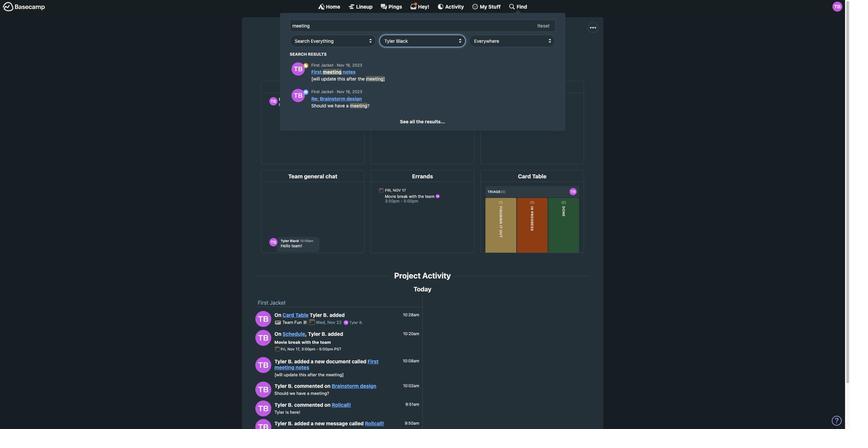 Task type: locate. For each thing, give the bounding box(es) containing it.
-
[[316, 348, 318, 352]]

brainstorm
[[320, 96, 345, 102], [332, 384, 359, 390]]

9:51am
[[406, 403, 419, 408]]

1 new from the top
[[315, 359, 325, 365]]

tyler right 22
[[349, 321, 358, 325]]

first jacket · nov 16, 2023 re: brainstorm design should we have a meeting ?
[[311, 89, 370, 109]]

0 vertical spatial notes
[[343, 69, 356, 75]]

activity left my
[[445, 3, 464, 9]]

1 horizontal spatial have
[[335, 103, 345, 109]]

tyler b.
[[348, 321, 363, 325]]

a
[[346, 103, 349, 109], [311, 359, 314, 365], [307, 391, 310, 397], [311, 421, 314, 427]]

16, down first
[[346, 63, 351, 68]]

tyler for tyler is here!
[[275, 410, 284, 415]]

1 horizontal spatial this
[[338, 76, 345, 82]]

2 nov 16, 2023 element from the top
[[337, 89, 362, 94]]

1 nov 16, 2023 element from the top
[[337, 63, 362, 68]]

rabits
[[438, 46, 452, 52]]

tyler
[[310, 313, 322, 319], [349, 321, 358, 325], [308, 332, 321, 338], [275, 359, 287, 365], [275, 384, 287, 390], [275, 402, 287, 408], [275, 410, 284, 415], [275, 421, 287, 427]]

the
[[330, 46, 338, 52], [372, 46, 380, 52], [358, 76, 365, 82], [416, 119, 424, 125], [312, 340, 319, 345], [318, 373, 325, 378]]

tyler black image
[[833, 2, 843, 12], [291, 89, 305, 102], [255, 311, 271, 327], [344, 321, 348, 325], [255, 420, 271, 430]]

16,
[[346, 63, 351, 68], [346, 89, 351, 94]]

2 on from the top
[[325, 402, 331, 408]]

have up tyler b. commented on rollcall!
[[297, 391, 306, 397]]

nov 16, 2023 element up re: brainstorm design link
[[337, 89, 362, 94]]

1 horizontal spatial after
[[347, 76, 357, 82]]

jacket up thinking
[[418, 31, 452, 43]]

design inside first jacket · nov 16, 2023 re: brainstorm design should we have a meeting ?
[[347, 96, 362, 102]]

update inside first jacket · nov 16, 2023 first meeting notes [will update this after the meeting ]
[[321, 76, 336, 82]]

should down re:
[[311, 103, 326, 109]]

meeting inside first jacket · nov 16, 2023 re: brainstorm design should we have a meeting ?
[[350, 103, 367, 109]]

my stuff button
[[472, 3, 501, 10]]

0 horizontal spatial [will
[[275, 373, 283, 378]]

1 horizontal spatial of
[[522, 46, 527, 52]]

tyler down fri,
[[275, 359, 287, 365]]

1 vertical spatial should
[[275, 391, 289, 397]]

22
[[337, 320, 342, 326]]

10:20am
[[403, 332, 419, 337]]

2 2023 from the top
[[352, 89, 362, 94]]

1 horizontal spatial should
[[311, 103, 326, 109]]

1 commented from the top
[[294, 384, 323, 390]]

meeting down the results
[[323, 69, 342, 75]]

team fun
[[283, 320, 303, 326]]

the right all
[[416, 119, 424, 125]]

nov left 22
[[327, 320, 335, 326]]

meeting inside first meeting notes
[[275, 365, 294, 371]]

this inside first jacket · nov 16, 2023 first meeting notes [will update this after the meeting ]
[[338, 76, 345, 82]]

meeting down fri,
[[275, 365, 294, 371]]

0 horizontal spatial notes
[[296, 365, 309, 371]]

0 vertical spatial commented
[[294, 384, 323, 390]]

hey!
[[418, 3, 429, 9]]

lineup
[[356, 3, 373, 9]]

project activity
[[394, 271, 451, 281]]

added
[[330, 313, 345, 319], [328, 332, 343, 338], [294, 359, 310, 365], [294, 421, 310, 427]]

rollcall! link
[[332, 402, 351, 408], [365, 421, 384, 427]]

?
[[367, 103, 370, 109]]

1 vertical spatial [will
[[275, 373, 283, 378]]

0 horizontal spatial we
[[290, 391, 295, 397]]

nov 16, 2023 element for design
[[337, 89, 362, 94]]

1 horizontal spatial we
[[328, 103, 334, 109]]

0 vertical spatial new
[[315, 359, 325, 365]]

0 vertical spatial update
[[321, 76, 336, 82]]

0 vertical spatial should
[[311, 103, 326, 109]]

0 vertical spatial [will
[[311, 76, 320, 82]]

16, up re: brainstorm design link
[[346, 89, 351, 94]]

0 vertical spatial ·
[[335, 63, 336, 68]]

2 on from the top
[[275, 332, 281, 338]]

jacket for first jacket
[[270, 300, 286, 306]]

added up 22
[[330, 313, 345, 319]]

new left message
[[315, 421, 325, 427]]

1 horizontal spatial colors!
[[529, 46, 545, 52]]

notes down first
[[343, 69, 356, 75]]

1 vertical spatial this
[[299, 373, 306, 378]]

have
[[335, 103, 345, 109], [297, 391, 306, 397]]

0 vertical spatial called
[[352, 359, 367, 365]]

0 vertical spatial 16,
[[346, 63, 351, 68]]

added down "17,"
[[294, 359, 310, 365]]

2 and from the left
[[478, 46, 487, 52]]

1 16, from the top
[[346, 63, 351, 68]]

after down tyler b. added a new document called
[[308, 373, 317, 378]]

brainstorm right re:
[[320, 96, 345, 102]]

1 vertical spatial on
[[275, 332, 281, 338]]

0 vertical spatial activity
[[445, 3, 464, 9]]

nov 16, 2023 element down first
[[337, 63, 362, 68]]

tyler for tyler b. commented on brainstorm design
[[275, 384, 287, 390]]

meeting
[[323, 69, 342, 75], [366, 76, 384, 82], [350, 103, 367, 109], [275, 365, 294, 371]]

1 vertical spatial activity
[[423, 271, 451, 281]]

1 horizontal spatial update
[[321, 76, 336, 82]]

b. up should we have a meeting?
[[288, 384, 293, 390]]

nov left "17,"
[[288, 348, 295, 352]]

a for tyler b. added a new message called rollcall!
[[311, 421, 314, 427]]

·
[[335, 63, 336, 68], [335, 89, 336, 94]]

0 horizontal spatial rollcall! link
[[332, 402, 351, 408]]

design
[[347, 96, 362, 102], [360, 384, 376, 390]]

jacket inside first jacket · nov 16, 2023 re: brainstorm design should we have a meeting ?
[[321, 89, 334, 94]]

[will down fri,
[[275, 373, 283, 378]]

first inside first meeting notes
[[368, 359, 379, 365]]

new down the -
[[315, 359, 325, 365]]

nov 16, 2023 element
[[337, 63, 362, 68], [337, 89, 362, 94]]

0 horizontal spatial of
[[366, 46, 371, 52]]

first inside first jacket · nov 16, 2023 re: brainstorm design should we have a meeting ?
[[311, 89, 320, 94]]

1 vertical spatial new
[[315, 421, 325, 427]]

a left meeting?
[[307, 391, 310, 397]]

1 horizontal spatial notes
[[343, 69, 356, 75]]

0 horizontal spatial colors!
[[489, 46, 505, 52]]

home link
[[318, 3, 340, 10]]

brainstorm inside first jacket · nov 16, 2023 re: brainstorm design should we have a meeting ?
[[320, 96, 345, 102]]

first for first jacket let's create the first jacket of the company! i am thinking rabits and strips and colors! a lot of colors!
[[394, 31, 416, 43]]

2023 inside first jacket · nov 16, 2023 first meeting notes [will update this after the meeting ]
[[352, 63, 362, 68]]

jacket inside first jacket · nov 16, 2023 first meeting notes [will update this after the meeting ]
[[321, 63, 334, 68]]

1 and from the left
[[453, 46, 462, 52]]

is
[[286, 410, 289, 415]]

jacket up re: brainstorm design link
[[321, 89, 334, 94]]

0 vertical spatial brainstorm
[[320, 96, 345, 102]]

2023 for design
[[352, 89, 362, 94]]

first meeting notes link
[[275, 359, 379, 371]]

2 · from the top
[[335, 89, 336, 94]]

tyler down is
[[275, 421, 287, 427]]

tyler right ,
[[308, 332, 321, 338]]

notes up [will update this after the meeting]
[[296, 365, 309, 371]]

first inside first jacket let's create the first jacket of the company! i am thinking rabits and strips and colors! a lot of colors!
[[394, 31, 416, 43]]

and left strips
[[453, 46, 462, 52]]

2 commented from the top
[[294, 402, 323, 408]]

movie break with the team fri, nov 17, 3:00pm -     5:00pm pst
[[275, 340, 342, 352]]

0 vertical spatial 2023
[[352, 63, 362, 68]]

1 vertical spatial nov 16, 2023 element
[[337, 89, 362, 94]]

tyler up is
[[275, 402, 287, 408]]

[will up re:
[[311, 76, 320, 82]]

b. right 22
[[359, 321, 363, 325]]

jacket down the results
[[321, 63, 334, 68]]

of
[[366, 46, 371, 52], [522, 46, 527, 52]]

1 vertical spatial have
[[297, 391, 306, 397]]

1 on from the top
[[275, 313, 281, 319]]

jacket up card
[[270, 300, 286, 306]]

0 vertical spatial we
[[328, 103, 334, 109]]

None reset field
[[534, 22, 553, 30]]

on down meeting?
[[325, 402, 331, 408]]

b. up tyler is here!
[[288, 402, 293, 408]]

0 vertical spatial have
[[335, 103, 345, 109]]

tyler b. added a new message called rollcall!
[[275, 421, 384, 427]]

a for should we have a meeting?
[[307, 391, 310, 397]]

should
[[311, 103, 326, 109], [275, 391, 289, 397]]

fun
[[295, 320, 302, 326]]

a down 3:00pm
[[311, 359, 314, 365]]

0 vertical spatial after
[[347, 76, 357, 82]]

b. for tyler b. added a new message called rollcall!
[[288, 421, 293, 427]]

tyler up should we have a meeting?
[[275, 384, 287, 390]]

0 vertical spatial design
[[347, 96, 362, 102]]

should up is
[[275, 391, 289, 397]]

tyler black image for ,       tyler b. added
[[255, 330, 271, 346]]

the inside movie break with the team fri, nov 17, 3:00pm -     5:00pm pst
[[312, 340, 319, 345]]

called right message
[[349, 421, 364, 427]]

· inside first jacket · nov 16, 2023 first meeting notes [will update this after the meeting ]
[[335, 63, 336, 68]]

0 horizontal spatial after
[[308, 373, 317, 378]]

notes inside first meeting notes
[[296, 365, 309, 371]]

tyler b. commented on rollcall!
[[275, 402, 351, 408]]

on left card
[[275, 313, 281, 319]]

a
[[506, 46, 510, 52]]

create
[[313, 46, 329, 52]]

break
[[288, 340, 301, 345]]

b. for tyler b. added a new document called
[[288, 359, 293, 365]]

0 vertical spatial nov 16, 2023 element
[[337, 63, 362, 68]]

update up should we have a meeting?
[[284, 373, 298, 378]]

b.
[[323, 313, 328, 319], [359, 321, 363, 325], [322, 332, 327, 338], [288, 359, 293, 365], [288, 384, 293, 390], [288, 402, 293, 408], [288, 421, 293, 427]]

we down re: brainstorm design link
[[328, 103, 334, 109]]

first jacket · nov 16, 2023 first meeting notes [will update this after the meeting ]
[[311, 63, 385, 82]]

2 colors! from the left
[[529, 46, 545, 52]]

main element
[[0, 0, 845, 131]]

wed, nov 22
[[316, 320, 343, 326]]

3:00pm
[[301, 348, 315, 352]]

results…
[[425, 119, 445, 125]]

brainstorm down meeting]
[[332, 384, 359, 390]]

on for on schedule ,       tyler b. added
[[275, 332, 281, 338]]

of right the lot
[[522, 46, 527, 52]]

1 vertical spatial rollcall!
[[365, 421, 384, 427]]

first for first meeting notes
[[368, 359, 379, 365]]

· inside first jacket · nov 16, 2023 re: brainstorm design should we have a meeting ?
[[335, 89, 336, 94]]

nov down first
[[337, 63, 345, 68]]

notes inside first jacket · nov 16, 2023 first meeting notes [will update this after the meeting ]
[[343, 69, 356, 75]]

1 vertical spatial commented
[[294, 402, 323, 408]]

1 of from the left
[[366, 46, 371, 52]]

2 new from the top
[[315, 421, 325, 427]]

10:08am element
[[403, 359, 419, 364]]

all
[[410, 119, 415, 125]]

first for first jacket · nov 16, 2023 first meeting notes [will update this after the meeting ]
[[311, 63, 320, 68]]

rollcall! link for tyler b. commented on
[[332, 402, 351, 408]]

have down re: brainstorm design link
[[335, 103, 345, 109]]

0 horizontal spatial have
[[297, 391, 306, 397]]

b. up team in the left of the page
[[322, 332, 327, 338]]

the left company!
[[372, 46, 380, 52]]

new for message
[[315, 421, 325, 427]]

and right strips
[[478, 46, 487, 52]]

1 horizontal spatial and
[[478, 46, 487, 52]]

1 vertical spatial rollcall! link
[[365, 421, 384, 427]]

1 · from the top
[[335, 63, 336, 68]]

b. down tyler is here!
[[288, 421, 293, 427]]

new
[[315, 359, 325, 365], [315, 421, 325, 427]]

jacket
[[418, 31, 452, 43], [321, 63, 334, 68], [321, 89, 334, 94], [270, 300, 286, 306]]

1 horizontal spatial [will
[[311, 76, 320, 82]]

wed,
[[316, 320, 326, 326]]

i
[[406, 46, 407, 52]]

1 vertical spatial update
[[284, 373, 298, 378]]

commented up should we have a meeting?
[[294, 384, 323, 390]]

nov inside first jacket · nov 16, 2023 first meeting notes [will update this after the meeting ]
[[337, 63, 345, 68]]

0 vertical spatial rollcall!
[[332, 402, 351, 408]]

the up the -
[[312, 340, 319, 345]]

1 vertical spatial on
[[325, 402, 331, 408]]

we
[[328, 103, 334, 109], [290, 391, 295, 397]]

nov up re: brainstorm design link
[[337, 89, 345, 94]]

1 on from the top
[[325, 384, 331, 390]]

0 vertical spatial on
[[275, 313, 281, 319]]

notes
[[343, 69, 356, 75], [296, 365, 309, 371]]

1 horizontal spatial rollcall! link
[[365, 421, 384, 427]]

first
[[339, 46, 349, 52]]

commented down should we have a meeting?
[[294, 402, 323, 408]]

stuff
[[489, 3, 501, 9]]

called for message
[[349, 421, 364, 427]]

we up here!
[[290, 391, 295, 397]]

company!
[[381, 46, 405, 52]]

hey! button
[[410, 2, 429, 10]]

this
[[338, 76, 345, 82], [299, 373, 306, 378]]

1 vertical spatial notes
[[296, 365, 309, 371]]

a down re: brainstorm design link
[[346, 103, 349, 109]]

0 vertical spatial this
[[338, 76, 345, 82]]

re:
[[311, 96, 319, 102]]

tyler is here!
[[275, 410, 300, 415]]

for search image
[[303, 90, 308, 95]]

update up re: brainstorm design link
[[321, 76, 336, 82]]

0 horizontal spatial should
[[275, 391, 289, 397]]

a down tyler b. commented on rollcall!
[[311, 421, 314, 427]]

0 horizontal spatial and
[[453, 46, 462, 52]]

meeting down re: brainstorm design link
[[350, 103, 367, 109]]

card table link
[[283, 313, 309, 319]]

the left ]
[[358, 76, 365, 82]]

on up movie on the left bottom of the page
[[275, 332, 281, 338]]

0 horizontal spatial update
[[284, 373, 298, 378]]

tyler left is
[[275, 410, 284, 415]]

2023 inside first jacket · nov 16, 2023 re: brainstorm design should we have a meeting ?
[[352, 89, 362, 94]]

pst
[[334, 348, 342, 352]]

schedule
[[283, 332, 305, 338]]

on up meeting?
[[325, 384, 331, 390]]

activity up today
[[423, 271, 451, 281]]

called right document
[[352, 359, 367, 365]]

b. down 'break'
[[288, 359, 293, 365]]

tyler black image for tyler b. commented on brainstorm design
[[255, 382, 271, 398]]

1 vertical spatial called
[[349, 421, 364, 427]]

tyler black image
[[291, 62, 305, 76], [255, 330, 271, 346], [255, 358, 271, 374], [255, 382, 271, 398], [255, 401, 271, 417]]

2023
[[352, 63, 362, 68], [352, 89, 362, 94]]

colors! left a
[[489, 46, 505, 52]]

· for brainstorm
[[335, 89, 336, 94]]

on
[[325, 384, 331, 390], [325, 402, 331, 408]]

1 vertical spatial 2023
[[352, 89, 362, 94]]

16, inside first jacket · nov 16, 2023 first meeting notes [will update this after the meeting ]
[[346, 63, 351, 68]]

after up first jacket · nov 16, 2023 re: brainstorm design should we have a meeting ?
[[347, 76, 357, 82]]

2023 down first jacket · nov 16, 2023 first meeting notes [will update this after the meeting ]
[[352, 89, 362, 94]]

of right jacket
[[366, 46, 371, 52]]

0 vertical spatial on
[[325, 384, 331, 390]]

thinking
[[418, 46, 437, 52]]

team
[[320, 340, 331, 345]]

fri,
[[281, 348, 286, 352]]

16, for notes
[[346, 63, 351, 68]]

10:02am element
[[403, 384, 419, 389]]

2 16, from the top
[[346, 89, 351, 94]]

and
[[453, 46, 462, 52], [478, 46, 487, 52]]

this up first jacket · nov 16, 2023 re: brainstorm design should we have a meeting ?
[[338, 76, 345, 82]]

nov
[[337, 63, 345, 68], [337, 89, 345, 94], [327, 320, 335, 326], [288, 348, 295, 352]]

have inside first jacket · nov 16, 2023 re: brainstorm design should we have a meeting ?
[[335, 103, 345, 109]]

1 vertical spatial after
[[308, 373, 317, 378]]

first jacket
[[258, 300, 286, 306]]

jacket inside first jacket let's create the first jacket of the company! i am thinking rabits and strips and colors! a lot of colors!
[[418, 31, 452, 43]]

16, inside first jacket · nov 16, 2023 re: brainstorm design should we have a meeting ?
[[346, 89, 351, 94]]

1 vertical spatial 16,
[[346, 89, 351, 94]]

colors!
[[489, 46, 505, 52], [529, 46, 545, 52]]

colors! right the lot
[[529, 46, 545, 52]]

2023 down jacket
[[352, 63, 362, 68]]

the left first
[[330, 46, 338, 52]]

find button
[[509, 3, 527, 10]]

this up should we have a meeting?
[[299, 373, 306, 378]]

first
[[394, 31, 416, 43], [311, 63, 320, 68], [311, 69, 322, 75], [311, 89, 320, 94], [258, 300, 268, 306], [368, 359, 379, 365]]

0 vertical spatial rollcall! link
[[332, 402, 351, 408]]

1 vertical spatial ·
[[335, 89, 336, 94]]

first for first jacket
[[258, 300, 268, 306]]

1 2023 from the top
[[352, 63, 362, 68]]

meeting up ?
[[366, 76, 384, 82]]



Task type: describe. For each thing, give the bounding box(es) containing it.
activity link
[[437, 3, 464, 10]]

0 horizontal spatial this
[[299, 373, 306, 378]]

on schedule ,       tyler b. added
[[275, 332, 343, 338]]

table
[[296, 313, 309, 319]]

]
[[384, 76, 385, 82]]

see all the results… link
[[400, 119, 445, 125]]

first jacket link
[[258, 300, 286, 306]]

brainstorm design link
[[332, 384, 376, 390]]

see all the results…
[[400, 119, 445, 125]]

0 horizontal spatial rollcall!
[[332, 402, 351, 408]]

with
[[302, 340, 311, 345]]

on for on card table tyler b. added
[[275, 313, 281, 319]]

nov inside movie break with the team fri, nov 17, 3:00pm -     5:00pm pst
[[288, 348, 295, 352]]

[will inside first jacket · nov 16, 2023 first meeting notes [will update this after the meeting ]
[[311, 76, 320, 82]]

today
[[414, 286, 432, 293]]

meeting?
[[311, 391, 329, 397]]

first jacket let's create the first jacket of the company! i am thinking rabits and strips and colors! a lot of colors!
[[300, 31, 545, 52]]

17,
[[296, 348, 300, 352]]

on for rollcall!
[[325, 402, 331, 408]]

tyler b. commented on brainstorm design
[[275, 384, 376, 390]]

rollcall! link for tyler b. added a new message called
[[365, 421, 384, 427]]

commented for brainstorm design
[[294, 384, 323, 390]]

tyler for tyler b. commented on rollcall!
[[275, 402, 287, 408]]

message
[[326, 421, 348, 427]]

new for document
[[315, 359, 325, 365]]

10:28am
[[403, 313, 419, 318]]

here!
[[290, 410, 300, 415]]

re: brainstorm design link
[[311, 96, 362, 102]]

see
[[400, 119, 409, 125]]

first for first jacket · nov 16, 2023 re: brainstorm design should we have a meeting ?
[[311, 89, 320, 94]]

the inside first jacket · nov 16, 2023 first meeting notes [will update this after the meeting ]
[[358, 76, 365, 82]]

meeting]
[[326, 373, 344, 378]]

activity inside main element
[[445, 3, 464, 9]]

16, for design
[[346, 89, 351, 94]]

9:51am element
[[406, 403, 419, 408]]

my
[[480, 3, 487, 9]]

switch accounts image
[[3, 2, 45, 12]]

2 of from the left
[[522, 46, 527, 52]]

tyler black image for tyler b. commented on rollcall!
[[255, 401, 271, 417]]

jacket for first jacket let's create the first jacket of the company! i am thinking rabits and strips and colors! a lot of colors!
[[418, 31, 452, 43]]

nov 16, 2023 element for notes
[[337, 63, 362, 68]]

jacket for first jacket · nov 16, 2023 first meeting notes [will update this after the meeting ]
[[321, 63, 334, 68]]

tyler for tyler b. added a new message called rollcall!
[[275, 421, 287, 427]]

Search for… search field
[[290, 20, 556, 32]]

2023 for notes
[[352, 63, 362, 68]]

movie break with the team link
[[275, 340, 331, 345]]

9:50am
[[405, 421, 419, 426]]

,
[[305, 332, 307, 338]]

10:02am
[[403, 384, 419, 389]]

1 vertical spatial we
[[290, 391, 295, 397]]

a inside first jacket · nov 16, 2023 re: brainstorm design should we have a meeting ?
[[346, 103, 349, 109]]

the down first meeting notes link
[[318, 373, 325, 378]]

5:00pm
[[319, 348, 333, 352]]

[will update this after the meeting]
[[275, 373, 344, 378]]

1 horizontal spatial rollcall!
[[365, 421, 384, 427]]

results
[[308, 52, 327, 57]]

none reset field inside main element
[[534, 22, 553, 30]]

on card table tyler b. added
[[275, 313, 345, 319]]

search
[[290, 52, 307, 57]]

b. for tyler b. commented on brainstorm design
[[288, 384, 293, 390]]

called for document
[[352, 359, 367, 365]]

10:28am element
[[403, 313, 419, 318]]

jacket for first jacket · nov 16, 2023 re: brainstorm design should we have a meeting ?
[[321, 89, 334, 94]]

project
[[394, 271, 421, 281]]

pings
[[389, 3, 402, 9]]

movie
[[275, 340, 287, 345]]

jacket
[[350, 46, 364, 52]]

b. for tyler b.
[[359, 321, 363, 325]]

10:08am
[[403, 359, 419, 364]]

should inside first jacket · nov 16, 2023 re: brainstorm design should we have a meeting ?
[[311, 103, 326, 109]]

after inside first jacket · nov 16, 2023 first meeting notes [will update this after the meeting ]
[[347, 76, 357, 82]]

1 vertical spatial design
[[360, 384, 376, 390]]

should we have a meeting?
[[275, 391, 329, 397]]

1 vertical spatial brainstorm
[[332, 384, 359, 390]]

find
[[517, 3, 527, 9]]

we inside first jacket · nov 16, 2023 re: brainstorm design should we have a meeting ?
[[328, 103, 334, 109]]

am
[[409, 46, 416, 52]]

search results
[[290, 52, 327, 57]]

for search image
[[303, 63, 308, 68]]

commented for rollcall!
[[294, 402, 323, 408]]

on for brainstorm
[[325, 384, 331, 390]]

1 colors! from the left
[[489, 46, 505, 52]]

tyler for tyler b.
[[349, 321, 358, 325]]

first meeting notes
[[275, 359, 379, 371]]

document
[[326, 359, 351, 365]]

b. up wed, nov 22
[[323, 313, 328, 319]]

my stuff
[[480, 3, 501, 9]]

10:20am element
[[403, 332, 419, 337]]

a for tyler b. added a new document called
[[311, 359, 314, 365]]

· for meeting
[[335, 63, 336, 68]]

schedule link
[[283, 332, 305, 338]]

card
[[283, 313, 294, 319]]

added down 22
[[328, 332, 343, 338]]

b. for tyler b. commented on rollcall!
[[288, 402, 293, 408]]

strips
[[464, 46, 477, 52]]

lineup link
[[348, 3, 373, 10]]

home
[[326, 3, 340, 9]]

pings button
[[381, 3, 402, 10]]

team
[[283, 320, 293, 326]]

tyler up wed,
[[310, 313, 322, 319]]

added down here!
[[294, 421, 310, 427]]

tyler for tyler b. added a new document called
[[275, 359, 287, 365]]

tyler b. added a new document called
[[275, 359, 368, 365]]

9:50am element
[[405, 421, 419, 426]]

let's
[[300, 46, 312, 52]]

nov inside first jacket · nov 16, 2023 re: brainstorm design should we have a meeting ?
[[337, 89, 345, 94]]

lot
[[511, 46, 521, 52]]



Task type: vqa. For each thing, say whether or not it's contained in the screenshot.


